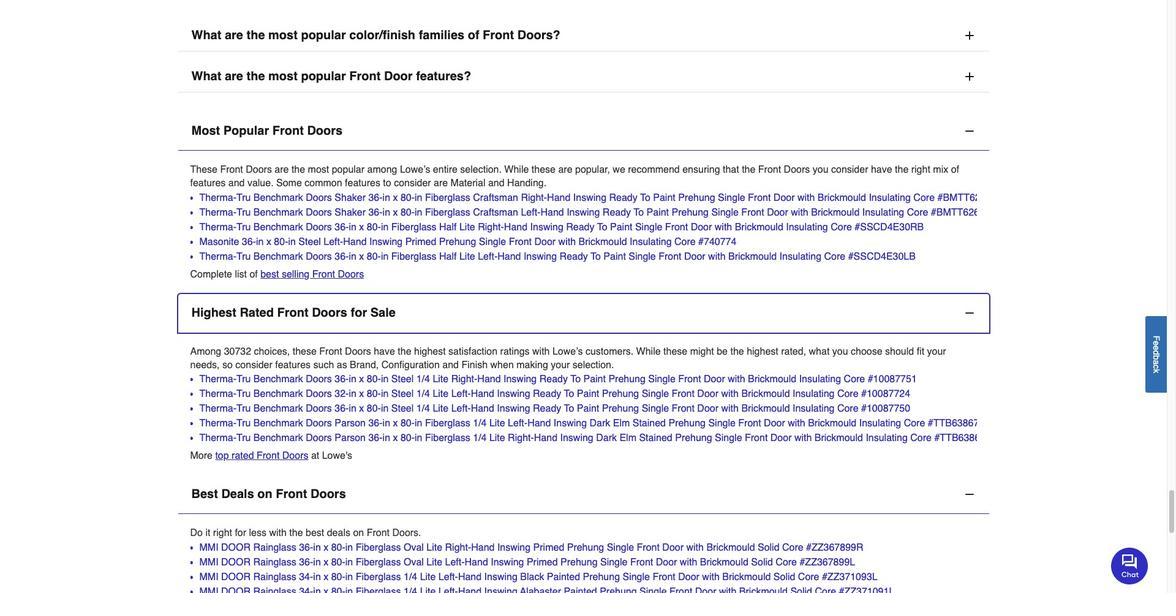 Task type: describe. For each thing, give the bounding box(es) containing it.
have inside these front doors are the most popular among lowe's entire selection. while these are popular, we recommend ensuring that the front doors you consider have the right mix of features and value. some common features to consider are material and handing. therma-tru benchmark doors shaker 36-in x 80-in fiberglass craftsman right-hand inswing ready to paint prehung single front door with brickmould insulating core #bmtt626371 therma-tru benchmark doors shaker 36-in x 80-in fiberglass craftsman left-hand inswing ready to paint prehung single front door with brickmould insulating core #bmtt626364 therma-tru benchmark doors 36-in x 80-in fiberglass half lite right-hand inswing ready to paint single front door with brickmould insulating core #sscd4e30rb masonite 36-in x 80-in steel left-hand inswing primed prehung single front door with brickmould insulating core #740774 therma-tru benchmark doors 36-in x 80-in fiberglass half lite left-hand inswing ready to paint single front door with brickmould insulating core #sscd4e30lb
[[871, 164, 893, 175]]

1 benchmark from the top
[[254, 192, 303, 203]]

doors inside button
[[312, 306, 347, 320]]

30732
[[224, 346, 251, 357]]

customers.
[[586, 346, 634, 357]]

best deals on front doors
[[191, 487, 346, 501]]

1 mmi from the top
[[199, 542, 219, 553]]

therma-tru benchmark doors 36-in x 80-in steel 1/4 lite left-hand inswing ready to paint prehung single front door with brickmould insulating core #10087750 link
[[199, 402, 977, 416]]

2 benchmark from the top
[[254, 207, 303, 218]]

selling
[[282, 269, 310, 280]]

at
[[311, 451, 319, 462]]

chat invite button image
[[1112, 547, 1149, 585]]

0 vertical spatial stained
[[633, 418, 666, 429]]

32-
[[335, 389, 349, 400]]

3 tru from the top
[[237, 222, 251, 233]]

list
[[235, 269, 247, 280]]

mmi door rainglass 36-in x 80-in fiberglass oval lite right-hand inswing primed prehung single front door with brickmould solid core #zz367899r link
[[199, 540, 977, 555]]

highest rated front doors for sale button
[[178, 294, 989, 333]]

families
[[419, 28, 465, 42]]

to
[[383, 178, 391, 189]]

0 vertical spatial elm
[[613, 418, 630, 429]]

of inside these front doors are the most popular among lowe's entire selection. while these are popular, we recommend ensuring that the front doors you consider have the right mix of features and value. some common features to consider are material and handing. therma-tru benchmark doors shaker 36-in x 80-in fiberglass craftsman right-hand inswing ready to paint prehung single front door with brickmould insulating core #bmtt626371 therma-tru benchmark doors shaker 36-in x 80-in fiberglass craftsman left-hand inswing ready to paint prehung single front door with brickmould insulating core #bmtt626364 therma-tru benchmark doors 36-in x 80-in fiberglass half lite right-hand inswing ready to paint single front door with brickmould insulating core #sscd4e30rb masonite 36-in x 80-in steel left-hand inswing primed prehung single front door with brickmould insulating core #740774 therma-tru benchmark doors 36-in x 80-in fiberglass half lite left-hand inswing ready to paint single front door with brickmould insulating core #sscd4e30lb
[[951, 164, 960, 175]]

selection. inside among 30732 choices, these front doors have the highest satisfaction ratings with lowe's customers. while these might be the highest rated, what you choose should fit your needs, so consider features such as brand, configuration and finish when making your selection. therma-tru benchmark doors 36-in x 80-in steel 1/4 lite right-hand inswing ready to paint prehung single front door with brickmould insulating core #10087751 therma-tru benchmark doors 32-in x 80-in steel 1/4 lite left-hand inswing ready to paint prehung single front door with brickmould insulating core #10087724 therma-tru benchmark doors 36-in x 80-in steel 1/4 lite left-hand inswing ready to paint prehung single front door with brickmould insulating core #10087750 therma-tru benchmark doors parson 36-in x 80-in fiberglass 1/4 lite left-hand inswing dark elm stained prehung single front door with brickmould insulating core #ttb638671 therma-tru benchmark doors parson 36-in x 80-in fiberglass 1/4 lite right-hand inswing dark elm stained prehung single front door with brickmould insulating core #ttb638688
[[573, 360, 614, 371]]

a
[[1152, 360, 1162, 365]]

3 benchmark from the top
[[254, 222, 303, 233]]

0 vertical spatial solid
[[758, 542, 780, 553]]

among
[[190, 346, 221, 357]]

do
[[190, 528, 203, 539]]

9 tru from the top
[[237, 433, 251, 444]]

1 parson from the top
[[335, 418, 366, 429]]

complete list of best selling front doors
[[190, 269, 364, 280]]

ratings
[[500, 346, 530, 357]]

therma-tru benchmark doors parson 36-in x 80-in fiberglass 1/4 lite right-hand inswing dark elm stained prehung single front door with brickmould insulating core #ttb638688 link
[[199, 431, 991, 446]]

do it right for less with the best deals on front doors. mmi door rainglass 36-in x 80-in fiberglass oval lite right-hand inswing primed prehung single front door with brickmould solid core #zz367899r mmi door rainglass 36-in x 80-in fiberglass oval lite left-hand inswing primed prehung single front door with brickmould solid core #zz367899l mmi door rainglass 34-in x 80-in fiberglass 1/4 lite left-hand inswing black painted prehung single front door with brickmould solid core #zz371093l
[[190, 528, 878, 583]]

to down therma-tru benchmark doors 32-in x 80-in steel 1/4 lite left-hand inswing ready to paint prehung single front door with brickmould insulating core #10087724 link
[[564, 403, 574, 414]]

entire
[[433, 164, 458, 175]]

choices,
[[254, 346, 290, 357]]

popular
[[223, 124, 269, 138]]

1 vertical spatial elm
[[620, 433, 637, 444]]

core up #zz367899l
[[783, 542, 804, 553]]

rated
[[232, 451, 254, 462]]

3 mmi from the top
[[199, 572, 219, 583]]

when
[[491, 360, 514, 371]]

34-
[[299, 572, 313, 583]]

#zz367899r
[[806, 542, 864, 553]]

are inside button
[[225, 69, 243, 83]]

rated,
[[781, 346, 806, 357]]

right inside these front doors are the most popular among lowe's entire selection. while these are popular, we recommend ensuring that the front doors you consider have the right mix of features and value. some common features to consider are material and handing. therma-tru benchmark doors shaker 36-in x 80-in fiberglass craftsman right-hand inswing ready to paint prehung single front door with brickmould insulating core #bmtt626371 therma-tru benchmark doors shaker 36-in x 80-in fiberglass craftsman left-hand inswing ready to paint prehung single front door with brickmould insulating core #bmtt626364 therma-tru benchmark doors 36-in x 80-in fiberglass half lite right-hand inswing ready to paint single front door with brickmould insulating core #sscd4e30rb masonite 36-in x 80-in steel left-hand inswing primed prehung single front door with brickmould insulating core #740774 therma-tru benchmark doors 36-in x 80-in fiberglass half lite left-hand inswing ready to paint single front door with brickmould insulating core #sscd4e30lb
[[912, 164, 931, 175]]

core left #zz367899l
[[776, 557, 797, 568]]

steel inside these front doors are the most popular among lowe's entire selection. while these are popular, we recommend ensuring that the front doors you consider have the right mix of features and value. some common features to consider are material and handing. therma-tru benchmark doors shaker 36-in x 80-in fiberglass craftsman right-hand inswing ready to paint prehung single front door with brickmould insulating core #bmtt626371 therma-tru benchmark doors shaker 36-in x 80-in fiberglass craftsman left-hand inswing ready to paint prehung single front door with brickmould insulating core #bmtt626364 therma-tru benchmark doors 36-in x 80-in fiberglass half lite right-hand inswing ready to paint single front door with brickmould insulating core #sscd4e30rb masonite 36-in x 80-in steel left-hand inswing primed prehung single front door with brickmould insulating core #740774 therma-tru benchmark doors 36-in x 80-in fiberglass half lite left-hand inswing ready to paint single front door with brickmould insulating core #sscd4e30lb
[[299, 236, 321, 247]]

mix
[[933, 164, 949, 175]]

4 tru from the top
[[237, 251, 251, 262]]

core down #ttb638671
[[911, 433, 932, 444]]

door inside button
[[384, 69, 413, 83]]

therma-tru benchmark doors 36-in x 80-in steel 1/4 lite right-hand inswing ready to paint prehung single front door with brickmould insulating core #10087751 link
[[199, 372, 977, 387]]

sale
[[371, 306, 396, 320]]

#10087724
[[862, 389, 911, 400]]

core down mix
[[914, 192, 935, 203]]

#zz371093l
[[822, 572, 878, 583]]

right inside do it right for less with the best deals on front doors. mmi door rainglass 36-in x 80-in fiberglass oval lite right-hand inswing primed prehung single front door with brickmould solid core #zz367899r mmi door rainglass 36-in x 80-in fiberglass oval lite left-hand inswing primed prehung single front door with brickmould solid core #zz367899l mmi door rainglass 34-in x 80-in fiberglass 1/4 lite left-hand inswing black painted prehung single front door with brickmould solid core #zz371093l
[[213, 528, 232, 539]]

7 therma- from the top
[[199, 403, 237, 414]]

best inside do it right for less with the best deals on front doors. mmi door rainglass 36-in x 80-in fiberglass oval lite right-hand inswing primed prehung single front door with brickmould solid core #zz367899r mmi door rainglass 36-in x 80-in fiberglass oval lite left-hand inswing primed prehung single front door with brickmould solid core #zz367899l mmi door rainglass 34-in x 80-in fiberglass 1/4 lite left-hand inswing black painted prehung single front door with brickmould solid core #zz371093l
[[306, 528, 324, 539]]

most for front
[[268, 69, 298, 83]]

for inside button
[[351, 306, 367, 320]]

the inside do it right for less with the best deals on front doors. mmi door rainglass 36-in x 80-in fiberglass oval lite right-hand inswing primed prehung single front door with brickmould solid core #zz367899r mmi door rainglass 36-in x 80-in fiberglass oval lite left-hand inswing primed prehung single front door with brickmould solid core #zz367899l mmi door rainglass 34-in x 80-in fiberglass 1/4 lite left-hand inswing black painted prehung single front door with brickmould solid core #zz371093l
[[289, 528, 303, 539]]

mmi door rainglass 36-in x 80-in fiberglass oval lite left-hand inswing primed prehung single front door with brickmould solid core #zz367899l link
[[199, 555, 977, 570]]

you for highest rated front doors for sale
[[833, 346, 848, 357]]

2 vertical spatial primed
[[527, 557, 558, 568]]

most
[[191, 124, 220, 138]]

5 therma- from the top
[[199, 374, 237, 385]]

mmi door rainglass 34-in x 80-in fiberglass 1/4 lite left-hand inswing black painted prehung single front door with brickmould solid core #zz371093l link
[[199, 570, 977, 584]]

therma-tru benchmark doors 36-in x 80-in fiberglass half lite right-hand inswing ready to paint single front door with brickmould insulating core #sscd4e30rb link
[[199, 220, 977, 234]]

8 therma- from the top
[[199, 418, 237, 429]]

painted
[[547, 572, 580, 583]]

#10087751
[[868, 374, 917, 385]]

to down masonite 36-in x 80-in steel left-hand inswing primed prehung single front door with brickmould insulating core #740774 link
[[591, 251, 601, 262]]

configuration
[[382, 360, 440, 371]]

therma-tru benchmark doors 36-in x 80-in fiberglass half lite left-hand inswing ready to paint single front door with brickmould insulating core #sscd4e30lb link
[[199, 249, 977, 264]]

0 horizontal spatial your
[[551, 360, 570, 371]]

so
[[222, 360, 233, 371]]

value.
[[247, 178, 274, 189]]

3 therma- from the top
[[199, 222, 237, 233]]

1 therma- from the top
[[199, 192, 237, 203]]

it
[[206, 528, 210, 539]]

core left #sscd4e30rb
[[831, 222, 852, 233]]

1 door from the top
[[221, 542, 251, 553]]

3 door from the top
[[221, 572, 251, 583]]

2 shaker from the top
[[335, 207, 366, 218]]

brand,
[[350, 360, 379, 371]]

features?
[[416, 69, 471, 83]]

ensuring
[[683, 164, 720, 175]]

common
[[305, 178, 342, 189]]

what are the most popular color/finish families of front doors?
[[191, 28, 561, 42]]

2 e from the top
[[1152, 345, 1162, 350]]

#zz367899l
[[800, 557, 856, 568]]

f
[[1152, 335, 1162, 341]]

1 e from the top
[[1152, 341, 1162, 345]]

that
[[723, 164, 739, 175]]

4 therma- from the top
[[199, 251, 237, 262]]

#ttb638671
[[928, 418, 985, 429]]

#bmtt626364
[[931, 207, 996, 218]]

1 tru from the top
[[237, 192, 251, 203]]

plus image for what are the most popular front door features?
[[964, 70, 976, 83]]

1 rainglass from the top
[[253, 542, 296, 553]]

what are the most popular color/finish families of front doors? button
[[178, 20, 989, 51]]

best deals on front doors button
[[178, 476, 989, 514]]

finish
[[462, 360, 488, 371]]

as
[[337, 360, 347, 371]]

7 benchmark from the top
[[254, 403, 303, 414]]

deals
[[221, 487, 254, 501]]

0 horizontal spatial features
[[190, 178, 226, 189]]

the inside button
[[247, 69, 265, 83]]

on inside button
[[258, 487, 273, 501]]

therma-tru benchmark doors shaker 36-in x 80-in fiberglass craftsman left-hand inswing ready to paint prehung single front door with brickmould insulating core #bmtt626364 link
[[199, 205, 996, 220]]

#bmtt626371
[[938, 192, 1003, 203]]

2 highest from the left
[[747, 346, 779, 357]]

therma-tru benchmark doors shaker 36-in x 80-in fiberglass craftsman right-hand inswing ready to paint prehung single front door with brickmould insulating core #bmtt626371 link
[[199, 190, 1003, 205]]

doors?
[[518, 28, 561, 42]]

what
[[809, 346, 830, 357]]

to down therma-tru benchmark doors shaker 36-in x 80-in fiberglass craftsman right-hand inswing ready to paint prehung single front door with brickmould insulating core #bmtt626371 link
[[634, 207, 644, 218]]

handing.
[[507, 178, 547, 189]]

1 vertical spatial stained
[[639, 433, 673, 444]]

making
[[517, 360, 548, 371]]

minus image
[[964, 489, 976, 501]]

some
[[276, 178, 302, 189]]

therma-tru benchmark doors parson 36-in x 80-in fiberglass 1/4 lite left-hand inswing dark elm stained prehung single front door with brickmould insulating core #ttb638671 link
[[199, 416, 985, 431]]

are inside button
[[225, 28, 243, 42]]

best
[[191, 487, 218, 501]]

fit
[[917, 346, 925, 357]]

top
[[215, 451, 229, 462]]

f e e d b a c k
[[1152, 335, 1162, 373]]

be
[[717, 346, 728, 357]]

deals
[[327, 528, 350, 539]]

top rated front doors link
[[215, 451, 309, 462]]

among
[[367, 164, 397, 175]]

1 half from the top
[[439, 222, 457, 233]]

needs,
[[190, 360, 220, 371]]



Task type: locate. For each thing, give the bounding box(es) containing it.
popular inside button
[[301, 28, 346, 42]]

what inside button
[[191, 28, 221, 42]]

8 tru from the top
[[237, 418, 251, 429]]

selection. up therma-tru benchmark doors 36-in x 80-in steel 1/4 lite right-hand inswing ready to paint prehung single front door with brickmould insulating core #10087751 link
[[573, 360, 614, 371]]

1/4 inside do it right for less with the best deals on front doors. mmi door rainglass 36-in x 80-in fiberglass oval lite right-hand inswing primed prehung single front door with brickmould solid core #zz367899r mmi door rainglass 36-in x 80-in fiberglass oval lite left-hand inswing primed prehung single front door with brickmould solid core #zz367899l mmi door rainglass 34-in x 80-in fiberglass 1/4 lite left-hand inswing black painted prehung single front door with brickmould solid core #zz371093l
[[404, 572, 417, 583]]

#sscd4e30lb
[[848, 251, 916, 262]]

what for what are the most popular front door features?
[[191, 69, 221, 83]]

1 horizontal spatial right
[[912, 164, 931, 175]]

lite
[[460, 222, 475, 233], [460, 251, 475, 262], [433, 374, 449, 385], [433, 389, 449, 400], [433, 403, 449, 414], [490, 418, 505, 429], [490, 433, 505, 444], [427, 542, 442, 553], [427, 557, 442, 568], [420, 572, 436, 583]]

most for color/finish
[[268, 28, 298, 42]]

oval
[[404, 542, 424, 553], [404, 557, 424, 568]]

with
[[798, 192, 815, 203], [791, 207, 809, 218], [715, 222, 732, 233], [559, 236, 576, 247], [708, 251, 726, 262], [533, 346, 550, 357], [728, 374, 746, 385], [722, 389, 739, 400], [722, 403, 739, 414], [788, 418, 806, 429], [795, 433, 812, 444], [269, 528, 287, 539], [687, 542, 704, 553], [680, 557, 698, 568], [702, 572, 720, 583]]

for left less on the bottom
[[235, 528, 246, 539]]

among 30732 choices, these front doors have the highest satisfaction ratings with lowe's customers. while these might be the highest rated, what you choose should fit your needs, so consider features such as brand, configuration and finish when making your selection. therma-tru benchmark doors 36-in x 80-in steel 1/4 lite right-hand inswing ready to paint prehung single front door with brickmould insulating core #10087751 therma-tru benchmark doors 32-in x 80-in steel 1/4 lite left-hand inswing ready to paint prehung single front door with brickmould insulating core #10087724 therma-tru benchmark doors 36-in x 80-in steel 1/4 lite left-hand inswing ready to paint prehung single front door with brickmould insulating core #10087750 therma-tru benchmark doors parson 36-in x 80-in fiberglass 1/4 lite left-hand inswing dark elm stained prehung single front door with brickmould insulating core #ttb638671 therma-tru benchmark doors parson 36-in x 80-in fiberglass 1/4 lite right-hand inswing dark elm stained prehung single front door with brickmould insulating core #ttb638688
[[190, 346, 991, 444]]

0 horizontal spatial you
[[813, 164, 829, 175]]

features inside among 30732 choices, these front doors have the highest satisfaction ratings with lowe's customers. while these might be the highest rated, what you choose should fit your needs, so consider features such as brand, configuration and finish when making your selection. therma-tru benchmark doors 36-in x 80-in steel 1/4 lite right-hand inswing ready to paint prehung single front door with brickmould insulating core #10087751 therma-tru benchmark doors 32-in x 80-in steel 1/4 lite left-hand inswing ready to paint prehung single front door with brickmould insulating core #10087724 therma-tru benchmark doors 36-in x 80-in steel 1/4 lite left-hand inswing ready to paint prehung single front door with brickmould insulating core #10087750 therma-tru benchmark doors parson 36-in x 80-in fiberglass 1/4 lite left-hand inswing dark elm stained prehung single front door with brickmould insulating core #ttb638671 therma-tru benchmark doors parson 36-in x 80-in fiberglass 1/4 lite right-hand inswing dark elm stained prehung single front door with brickmould insulating core #ttb638688
[[275, 360, 311, 371]]

5 benchmark from the top
[[254, 374, 303, 385]]

less
[[249, 528, 267, 539]]

popular inside these front doors are the most popular among lowe's entire selection. while these are popular, we recommend ensuring that the front doors you consider have the right mix of features and value. some common features to consider are material and handing. therma-tru benchmark doors shaker 36-in x 80-in fiberglass craftsman right-hand inswing ready to paint prehung single front door with brickmould insulating core #bmtt626371 therma-tru benchmark doors shaker 36-in x 80-in fiberglass craftsman left-hand inswing ready to paint prehung single front door with brickmould insulating core #bmtt626364 therma-tru benchmark doors 36-in x 80-in fiberglass half lite right-hand inswing ready to paint single front door with brickmould insulating core #sscd4e30rb masonite 36-in x 80-in steel left-hand inswing primed prehung single front door with brickmould insulating core #740774 therma-tru benchmark doors 36-in x 80-in fiberglass half lite left-hand inswing ready to paint single front door with brickmould insulating core #sscd4e30lb
[[332, 164, 365, 175]]

5 tru from the top
[[237, 374, 251, 385]]

1 highest from the left
[[414, 346, 446, 357]]

to down the recommend on the right of the page
[[640, 192, 651, 203]]

color/finish
[[349, 28, 416, 42]]

core left #10087750 at the right of page
[[838, 403, 859, 414]]

for inside do it right for less with the best deals on front doors. mmi door rainglass 36-in x 80-in fiberglass oval lite right-hand inswing primed prehung single front door with brickmould solid core #zz367899r mmi door rainglass 36-in x 80-in fiberglass oval lite left-hand inswing primed prehung single front door with brickmould solid core #zz367899l mmi door rainglass 34-in x 80-in fiberglass 1/4 lite left-hand inswing black painted prehung single front door with brickmould solid core #zz371093l
[[235, 528, 246, 539]]

0 horizontal spatial highest
[[414, 346, 446, 357]]

1 what from the top
[[191, 28, 221, 42]]

x
[[393, 192, 398, 203], [393, 207, 398, 218], [359, 222, 364, 233], [266, 236, 271, 247], [359, 251, 364, 262], [359, 374, 364, 385], [359, 389, 364, 400], [359, 403, 364, 414], [393, 418, 398, 429], [393, 433, 398, 444], [324, 542, 329, 553], [324, 557, 329, 568], [324, 572, 329, 583]]

2 horizontal spatial and
[[488, 178, 505, 189]]

of
[[468, 28, 480, 42], [951, 164, 960, 175], [250, 269, 258, 280]]

plus image
[[964, 29, 976, 42], [964, 70, 976, 83]]

0 vertical spatial have
[[871, 164, 893, 175]]

0 vertical spatial minus image
[[964, 125, 976, 137]]

1 horizontal spatial features
[[275, 360, 311, 371]]

craftsman
[[473, 192, 518, 203], [473, 207, 518, 218]]

3 rainglass from the top
[[253, 572, 296, 583]]

you for most popular front doors
[[813, 164, 829, 175]]

plus image inside 'what are the most popular color/finish families of front doors?' button
[[964, 29, 976, 42]]

parson
[[335, 418, 366, 429], [335, 433, 366, 444]]

masonite 36-in x 80-in steel left-hand inswing primed prehung single front door with brickmould insulating core #740774 link
[[199, 234, 977, 249]]

0 vertical spatial most
[[268, 28, 298, 42]]

0 vertical spatial plus image
[[964, 29, 976, 42]]

1 vertical spatial best
[[306, 528, 324, 539]]

plus image for what are the most popular color/finish families of front doors?
[[964, 29, 976, 42]]

core down #10087750 at the right of page
[[904, 418, 926, 429]]

1 vertical spatial parson
[[335, 433, 366, 444]]

to up therma-tru benchmark doors 32-in x 80-in steel 1/4 lite left-hand inswing ready to paint prehung single front door with brickmould insulating core #10087724 link
[[571, 374, 581, 385]]

#ttb638688
[[935, 433, 991, 444]]

lowe's
[[322, 451, 352, 462]]

#10087750
[[862, 403, 911, 414]]

1 vertical spatial lowe's
[[553, 346, 583, 357]]

while right customers.
[[636, 346, 661, 357]]

0 vertical spatial right
[[912, 164, 931, 175]]

1 horizontal spatial of
[[468, 28, 480, 42]]

1 vertical spatial shaker
[[335, 207, 366, 218]]

1 vertical spatial plus image
[[964, 70, 976, 83]]

0 vertical spatial selection.
[[460, 164, 502, 175]]

2 craftsman from the top
[[473, 207, 518, 218]]

complete
[[190, 269, 232, 280]]

0 vertical spatial best
[[261, 269, 279, 280]]

elm down therma-tru benchmark doors parson 36-in x 80-in fiberglass 1/4 lite left-hand inswing dark elm stained prehung single front door with brickmould insulating core #ttb638671 link
[[620, 433, 637, 444]]

0 vertical spatial lowe's
[[400, 164, 430, 175]]

0 horizontal spatial best
[[261, 269, 279, 280]]

2 oval from the top
[[404, 557, 424, 568]]

core down choose
[[844, 374, 865, 385]]

0 vertical spatial shaker
[[335, 192, 366, 203]]

you inside these front doors are the most popular among lowe's entire selection. while these are popular, we recommend ensuring that the front doors you consider have the right mix of features and value. some common features to consider are material and handing. therma-tru benchmark doors shaker 36-in x 80-in fiberglass craftsman right-hand inswing ready to paint prehung single front door with brickmould insulating core #bmtt626371 therma-tru benchmark doors shaker 36-in x 80-in fiberglass craftsman left-hand inswing ready to paint prehung single front door with brickmould insulating core #bmtt626364 therma-tru benchmark doors 36-in x 80-in fiberglass half lite right-hand inswing ready to paint single front door with brickmould insulating core #sscd4e30rb masonite 36-in x 80-in steel left-hand inswing primed prehung single front door with brickmould insulating core #740774 therma-tru benchmark doors 36-in x 80-in fiberglass half lite left-hand inswing ready to paint single front door with brickmould insulating core #sscd4e30lb
[[813, 164, 829, 175]]

minus image
[[964, 125, 976, 137], [964, 307, 976, 319]]

right
[[912, 164, 931, 175], [213, 528, 232, 539]]

right right 'it'
[[213, 528, 232, 539]]

the
[[247, 28, 265, 42], [247, 69, 265, 83], [292, 164, 305, 175], [742, 164, 756, 175], [895, 164, 909, 175], [398, 346, 412, 357], [731, 346, 744, 357], [289, 528, 303, 539]]

0 vertical spatial half
[[439, 222, 457, 233]]

highest
[[191, 306, 236, 320]]

1 vertical spatial dark
[[596, 433, 617, 444]]

more top rated front doors at lowe's
[[190, 451, 352, 462]]

1 vertical spatial half
[[439, 251, 457, 262]]

lowe's inside among 30732 choices, these front doors have the highest satisfaction ratings with lowe's customers. while these might be the highest rated, what you choose should fit your needs, so consider features such as brand, configuration and finish when making your selection. therma-tru benchmark doors 36-in x 80-in steel 1/4 lite right-hand inswing ready to paint prehung single front door with brickmould insulating core #10087751 therma-tru benchmark doors 32-in x 80-in steel 1/4 lite left-hand inswing ready to paint prehung single front door with brickmould insulating core #10087724 therma-tru benchmark doors 36-in x 80-in steel 1/4 lite left-hand inswing ready to paint prehung single front door with brickmould insulating core #10087750 therma-tru benchmark doors parson 36-in x 80-in fiberglass 1/4 lite left-hand inswing dark elm stained prehung single front door with brickmould insulating core #ttb638671 therma-tru benchmark doors parson 36-in x 80-in fiberglass 1/4 lite right-hand inswing dark elm stained prehung single front door with brickmould insulating core #ttb638688
[[553, 346, 583, 357]]

e up d
[[1152, 341, 1162, 345]]

what for what are the most popular color/finish families of front doors?
[[191, 28, 221, 42]]

9 therma- from the top
[[199, 433, 237, 444]]

e
[[1152, 341, 1162, 345], [1152, 345, 1162, 350]]

ready
[[609, 192, 638, 203], [603, 207, 631, 218], [566, 222, 595, 233], [560, 251, 588, 262], [540, 374, 568, 385], [533, 389, 561, 400], [533, 403, 561, 414]]

2 parson from the top
[[335, 433, 366, 444]]

parson down 32-
[[335, 418, 366, 429]]

1 vertical spatial you
[[833, 346, 848, 357]]

0 vertical spatial while
[[505, 164, 529, 175]]

2 horizontal spatial of
[[951, 164, 960, 175]]

what are the most popular front door features?
[[191, 69, 471, 83]]

2 horizontal spatial features
[[345, 178, 380, 189]]

to down therma-tru benchmark doors shaker 36-in x 80-in fiberglass craftsman left-hand inswing ready to paint prehung single front door with brickmould insulating core #bmtt626364 link
[[597, 222, 608, 233]]

0 vertical spatial you
[[813, 164, 829, 175]]

1 vertical spatial right
[[213, 528, 232, 539]]

0 horizontal spatial consider
[[236, 360, 273, 371]]

0 vertical spatial rainglass
[[253, 542, 296, 553]]

selection. up material
[[460, 164, 502, 175]]

1 oval from the top
[[404, 542, 424, 553]]

most popular front doors button
[[178, 112, 989, 151]]

inswing
[[573, 192, 607, 203], [567, 207, 600, 218], [530, 222, 564, 233], [370, 236, 403, 247], [524, 251, 557, 262], [504, 374, 537, 385], [497, 389, 530, 400], [497, 403, 530, 414], [554, 418, 587, 429], [560, 433, 594, 444], [498, 542, 531, 553], [491, 557, 524, 568], [484, 572, 518, 583]]

these up handing.
[[532, 164, 556, 175]]

best left selling in the left top of the page
[[261, 269, 279, 280]]

most inside these front doors are the most popular among lowe's entire selection. while these are popular, we recommend ensuring that the front doors you consider have the right mix of features and value. some common features to consider are material and handing. therma-tru benchmark doors shaker 36-in x 80-in fiberglass craftsman right-hand inswing ready to paint prehung single front door with brickmould insulating core #bmtt626371 therma-tru benchmark doors shaker 36-in x 80-in fiberglass craftsman left-hand inswing ready to paint prehung single front door with brickmould insulating core #bmtt626364 therma-tru benchmark doors 36-in x 80-in fiberglass half lite right-hand inswing ready to paint single front door with brickmould insulating core #sscd4e30rb masonite 36-in x 80-in steel left-hand inswing primed prehung single front door with brickmould insulating core #740774 therma-tru benchmark doors 36-in x 80-in fiberglass half lite left-hand inswing ready to paint single front door with brickmould insulating core #sscd4e30lb
[[308, 164, 329, 175]]

core down #zz367899l
[[798, 572, 820, 583]]

dark up therma-tru benchmark doors parson 36-in x 80-in fiberglass 1/4 lite right-hand inswing dark elm stained prehung single front door with brickmould insulating core #ttb638688 link
[[590, 418, 611, 429]]

1 horizontal spatial lowe's
[[553, 346, 583, 357]]

best left deals
[[306, 528, 324, 539]]

lowe's left entire
[[400, 164, 430, 175]]

mmi
[[199, 542, 219, 553], [199, 557, 219, 568], [199, 572, 219, 583]]

popular inside button
[[301, 69, 346, 83]]

2 vertical spatial solid
[[774, 572, 796, 583]]

1 vertical spatial consider
[[394, 178, 431, 189]]

2 vertical spatial of
[[250, 269, 258, 280]]

hand
[[547, 192, 571, 203], [541, 207, 564, 218], [504, 222, 528, 233], [343, 236, 367, 247], [498, 251, 521, 262], [478, 374, 501, 385], [471, 389, 494, 400], [471, 403, 494, 414], [528, 418, 551, 429], [534, 433, 558, 444], [471, 542, 495, 553], [465, 557, 488, 568], [458, 572, 482, 583]]

8 benchmark from the top
[[254, 418, 303, 429]]

2 rainglass from the top
[[253, 557, 296, 568]]

1 vertical spatial mmi
[[199, 557, 219, 568]]

these
[[190, 164, 218, 175]]

1 minus image from the top
[[964, 125, 976, 137]]

0 vertical spatial on
[[258, 487, 273, 501]]

while inside among 30732 choices, these front doors have the highest satisfaction ratings with lowe's customers. while these might be the highest rated, what you choose should fit your needs, so consider features such as brand, configuration and finish when making your selection. therma-tru benchmark doors 36-in x 80-in steel 1/4 lite right-hand inswing ready to paint prehung single front door with brickmould insulating core #10087751 therma-tru benchmark doors 32-in x 80-in steel 1/4 lite left-hand inswing ready to paint prehung single front door with brickmould insulating core #10087724 therma-tru benchmark doors 36-in x 80-in steel 1/4 lite left-hand inswing ready to paint prehung single front door with brickmould insulating core #10087750 therma-tru benchmark doors parson 36-in x 80-in fiberglass 1/4 lite left-hand inswing dark elm stained prehung single front door with brickmould insulating core #ttb638671 therma-tru benchmark doors parson 36-in x 80-in fiberglass 1/4 lite right-hand inswing dark elm stained prehung single front door with brickmould insulating core #ttb638688
[[636, 346, 661, 357]]

the inside button
[[247, 28, 265, 42]]

1 vertical spatial rainglass
[[253, 557, 296, 568]]

best selling front doors link
[[261, 269, 364, 280]]

what are the most popular front door features? button
[[178, 61, 989, 92]]

these inside these front doors are the most popular among lowe's entire selection. while these are popular, we recommend ensuring that the front doors you consider have the right mix of features and value. some common features to consider are material and handing. therma-tru benchmark doors shaker 36-in x 80-in fiberglass craftsman right-hand inswing ready to paint prehung single front door with brickmould insulating core #bmtt626371 therma-tru benchmark doors shaker 36-in x 80-in fiberglass craftsman left-hand inswing ready to paint prehung single front door with brickmould insulating core #bmtt626364 therma-tru benchmark doors 36-in x 80-in fiberglass half lite right-hand inswing ready to paint single front door with brickmould insulating core #sscd4e30rb masonite 36-in x 80-in steel left-hand inswing primed prehung single front door with brickmould insulating core #740774 therma-tru benchmark doors 36-in x 80-in fiberglass half lite left-hand inswing ready to paint single front door with brickmould insulating core #sscd4e30lb
[[532, 164, 556, 175]]

dark down therma-tru benchmark doors parson 36-in x 80-in fiberglass 1/4 lite left-hand inswing dark elm stained prehung single front door with brickmould insulating core #ttb638671 link
[[596, 433, 617, 444]]

single
[[718, 192, 746, 203], [712, 207, 739, 218], [635, 222, 663, 233], [479, 236, 506, 247], [629, 251, 656, 262], [649, 374, 676, 385], [642, 389, 669, 400], [642, 403, 669, 414], [709, 418, 736, 429], [715, 433, 742, 444], [607, 542, 634, 553], [601, 557, 628, 568], [623, 572, 650, 583]]

2 what from the top
[[191, 69, 221, 83]]

2 vertical spatial door
[[221, 572, 251, 583]]

1 horizontal spatial on
[[353, 528, 364, 539]]

tru
[[237, 192, 251, 203], [237, 207, 251, 218], [237, 222, 251, 233], [237, 251, 251, 262], [237, 374, 251, 385], [237, 389, 251, 400], [237, 403, 251, 414], [237, 418, 251, 429], [237, 433, 251, 444]]

rated
[[240, 306, 274, 320]]

2 therma- from the top
[[199, 207, 237, 218]]

your right "making"
[[551, 360, 570, 371]]

1 vertical spatial popular
[[301, 69, 346, 83]]

0 horizontal spatial have
[[374, 346, 395, 357]]

2 vertical spatial most
[[308, 164, 329, 175]]

popular for front
[[301, 69, 346, 83]]

most inside button
[[268, 69, 298, 83]]

minus image for highest rated front doors for sale
[[964, 307, 976, 319]]

what inside button
[[191, 69, 221, 83]]

6 therma- from the top
[[199, 389, 237, 400]]

0 horizontal spatial of
[[250, 269, 258, 280]]

these
[[532, 164, 556, 175], [293, 346, 317, 357], [664, 346, 688, 357]]

1 vertical spatial minus image
[[964, 307, 976, 319]]

2 horizontal spatial consider
[[832, 164, 869, 175]]

on right deals at the left bottom
[[258, 487, 273, 501]]

and left value.
[[228, 178, 245, 189]]

front inside button
[[349, 69, 381, 83]]

highest left rated,
[[747, 346, 779, 357]]

best
[[261, 269, 279, 280], [306, 528, 324, 539]]

1 vertical spatial of
[[951, 164, 960, 175]]

popular,
[[575, 164, 610, 175]]

and left finish
[[443, 360, 459, 371]]

0 horizontal spatial lowe's
[[400, 164, 430, 175]]

have inside among 30732 choices, these front doors have the highest satisfaction ratings with lowe's customers. while these might be the highest rated, what you choose should fit your needs, so consider features such as brand, configuration and finish when making your selection. therma-tru benchmark doors 36-in x 80-in steel 1/4 lite right-hand inswing ready to paint prehung single front door with brickmould insulating core #10087751 therma-tru benchmark doors 32-in x 80-in steel 1/4 lite left-hand inswing ready to paint prehung single front door with brickmould insulating core #10087724 therma-tru benchmark doors 36-in x 80-in steel 1/4 lite left-hand inswing ready to paint prehung single front door with brickmould insulating core #10087750 therma-tru benchmark doors parson 36-in x 80-in fiberglass 1/4 lite left-hand inswing dark elm stained prehung single front door with brickmould insulating core #ttb638671 therma-tru benchmark doors parson 36-in x 80-in fiberglass 1/4 lite right-hand inswing dark elm stained prehung single front door with brickmould insulating core #ttb638688
[[374, 346, 395, 357]]

masonite
[[199, 236, 239, 247]]

dark
[[590, 418, 611, 429], [596, 433, 617, 444]]

features down among
[[345, 178, 380, 189]]

2 minus image from the top
[[964, 307, 976, 319]]

1 horizontal spatial for
[[351, 306, 367, 320]]

of right families
[[468, 28, 480, 42]]

0 vertical spatial your
[[927, 346, 947, 357]]

features down choices,
[[275, 360, 311, 371]]

4 benchmark from the top
[[254, 251, 303, 262]]

core left #10087724
[[838, 389, 859, 400]]

2 vertical spatial consider
[[236, 360, 273, 371]]

black
[[520, 572, 544, 583]]

0 vertical spatial craftsman
[[473, 192, 518, 203]]

therma-
[[199, 192, 237, 203], [199, 207, 237, 218], [199, 222, 237, 233], [199, 251, 237, 262], [199, 374, 237, 385], [199, 389, 237, 400], [199, 403, 237, 414], [199, 418, 237, 429], [199, 433, 237, 444]]

d
[[1152, 350, 1162, 355]]

of right mix
[[951, 164, 960, 175]]

to down therma-tru benchmark doors 36-in x 80-in steel 1/4 lite right-hand inswing ready to paint prehung single front door with brickmould insulating core #10087751 link
[[564, 389, 574, 400]]

core
[[914, 192, 935, 203], [907, 207, 929, 218], [831, 222, 852, 233], [675, 236, 696, 247], [825, 251, 846, 262], [844, 374, 865, 385], [838, 389, 859, 400], [838, 403, 859, 414], [904, 418, 926, 429], [911, 433, 932, 444], [783, 542, 804, 553], [776, 557, 797, 568], [798, 572, 820, 583]]

and inside among 30732 choices, these front doors have the highest satisfaction ratings with lowe's customers. while these might be the highest rated, what you choose should fit your needs, so consider features such as brand, configuration and finish when making your selection. therma-tru benchmark doors 36-in x 80-in steel 1/4 lite right-hand inswing ready to paint prehung single front door with brickmould insulating core #10087751 therma-tru benchmark doors 32-in x 80-in steel 1/4 lite left-hand inswing ready to paint prehung single front door with brickmould insulating core #10087724 therma-tru benchmark doors 36-in x 80-in steel 1/4 lite left-hand inswing ready to paint prehung single front door with brickmould insulating core #10087750 therma-tru benchmark doors parson 36-in x 80-in fiberglass 1/4 lite left-hand inswing dark elm stained prehung single front door with brickmould insulating core #ttb638671 therma-tru benchmark doors parson 36-in x 80-in fiberglass 1/4 lite right-hand inswing dark elm stained prehung single front door with brickmould insulating core #ttb638688
[[443, 360, 459, 371]]

fiberglass
[[425, 192, 470, 203], [425, 207, 470, 218], [391, 222, 437, 233], [391, 251, 437, 262], [425, 418, 470, 429], [425, 433, 470, 444], [356, 542, 401, 553], [356, 557, 401, 568], [356, 572, 401, 583]]

lowe's up therma-tru benchmark doors 36-in x 80-in steel 1/4 lite right-hand inswing ready to paint prehung single front door with brickmould insulating core #10087751 link
[[553, 346, 583, 357]]

1 horizontal spatial highest
[[747, 346, 779, 357]]

we
[[613, 164, 626, 175]]

1 plus image from the top
[[964, 29, 976, 42]]

you inside among 30732 choices, these front doors have the highest satisfaction ratings with lowe's customers. while these might be the highest rated, what you choose should fit your needs, so consider features such as brand, configuration and finish when making your selection. therma-tru benchmark doors 36-in x 80-in steel 1/4 lite right-hand inswing ready to paint prehung single front door with brickmould insulating core #10087751 therma-tru benchmark doors 32-in x 80-in steel 1/4 lite left-hand inswing ready to paint prehung single front door with brickmould insulating core #10087724 therma-tru benchmark doors 36-in x 80-in steel 1/4 lite left-hand inswing ready to paint prehung single front door with brickmould insulating core #10087750 therma-tru benchmark doors parson 36-in x 80-in fiberglass 1/4 lite left-hand inswing dark elm stained prehung single front door with brickmould insulating core #ttb638671 therma-tru benchmark doors parson 36-in x 80-in fiberglass 1/4 lite right-hand inswing dark elm stained prehung single front door with brickmould insulating core #ttb638688
[[833, 346, 848, 357]]

1 craftsman from the top
[[473, 192, 518, 203]]

2 half from the top
[[439, 251, 457, 262]]

f e e d b a c k button
[[1146, 316, 1167, 393]]

k
[[1152, 369, 1162, 373]]

0 vertical spatial of
[[468, 28, 480, 42]]

features down the these
[[190, 178, 226, 189]]

1 vertical spatial while
[[636, 346, 661, 357]]

1 shaker from the top
[[335, 192, 366, 203]]

more
[[190, 451, 213, 462]]

popular for color/finish
[[301, 28, 346, 42]]

2 vertical spatial rainglass
[[253, 572, 296, 583]]

9 benchmark from the top
[[254, 433, 303, 444]]

left-
[[521, 207, 541, 218], [324, 236, 343, 247], [478, 251, 498, 262], [451, 389, 471, 400], [451, 403, 471, 414], [508, 418, 528, 429], [445, 557, 465, 568], [439, 572, 458, 583]]

0 vertical spatial what
[[191, 28, 221, 42]]

shaker
[[335, 192, 366, 203], [335, 207, 366, 218]]

2 plus image from the top
[[964, 70, 976, 83]]

lowe's
[[400, 164, 430, 175], [553, 346, 583, 357]]

what
[[191, 28, 221, 42], [191, 69, 221, 83]]

2 mmi from the top
[[199, 557, 219, 568]]

prehung
[[678, 192, 716, 203], [672, 207, 709, 218], [439, 236, 476, 247], [609, 374, 646, 385], [602, 389, 639, 400], [602, 403, 639, 414], [669, 418, 706, 429], [675, 433, 712, 444], [567, 542, 604, 553], [561, 557, 598, 568], [583, 572, 620, 583]]

right left mix
[[912, 164, 931, 175]]

0 horizontal spatial for
[[235, 528, 246, 539]]

selection.
[[460, 164, 502, 175], [573, 360, 614, 371]]

right- inside do it right for less with the best deals on front doors. mmi door rainglass 36-in x 80-in fiberglass oval lite right-hand inswing primed prehung single front door with brickmould solid core #zz367899r mmi door rainglass 36-in x 80-in fiberglass oval lite left-hand inswing primed prehung single front door with brickmould solid core #zz367899l mmi door rainglass 34-in x 80-in fiberglass 1/4 lite left-hand inswing black painted prehung single front door with brickmould solid core #zz371093l
[[445, 542, 471, 553]]

highest up configuration
[[414, 346, 446, 357]]

1 vertical spatial primed
[[533, 542, 565, 553]]

2 vertical spatial mmi
[[199, 572, 219, 583]]

paint
[[653, 192, 676, 203], [647, 207, 669, 218], [610, 222, 633, 233], [604, 251, 626, 262], [584, 374, 606, 385], [577, 389, 599, 400], [577, 403, 599, 414]]

36-
[[369, 192, 383, 203], [369, 207, 383, 218], [335, 222, 349, 233], [242, 236, 256, 247], [335, 251, 349, 262], [335, 374, 349, 385], [335, 403, 349, 414], [369, 418, 383, 429], [369, 433, 383, 444], [299, 542, 313, 553], [299, 557, 313, 568]]

0 horizontal spatial selection.
[[460, 164, 502, 175]]

1 vertical spatial selection.
[[573, 360, 614, 371]]

1 vertical spatial have
[[374, 346, 395, 357]]

0 horizontal spatial and
[[228, 178, 245, 189]]

0 vertical spatial mmi
[[199, 542, 219, 553]]

core left #sscd4e30lb
[[825, 251, 846, 262]]

such
[[313, 360, 334, 371]]

1 horizontal spatial and
[[443, 360, 459, 371]]

doors.
[[392, 528, 421, 539]]

2 tru from the top
[[237, 207, 251, 218]]

on right deals
[[353, 528, 364, 539]]

while
[[505, 164, 529, 175], [636, 346, 661, 357]]

parson up lowe's
[[335, 433, 366, 444]]

minus image inside highest rated front doors for sale button
[[964, 307, 976, 319]]

#740774
[[699, 236, 737, 247]]

lowe's inside these front doors are the most popular among lowe's entire selection. while these are popular, we recommend ensuring that the front doors you consider have the right mix of features and value. some common features to consider are material and handing. therma-tru benchmark doors shaker 36-in x 80-in fiberglass craftsman right-hand inswing ready to paint prehung single front door with brickmould insulating core #bmtt626371 therma-tru benchmark doors shaker 36-in x 80-in fiberglass craftsman left-hand inswing ready to paint prehung single front door with brickmould insulating core #bmtt626364 therma-tru benchmark doors 36-in x 80-in fiberglass half lite right-hand inswing ready to paint single front door with brickmould insulating core #sscd4e30rb masonite 36-in x 80-in steel left-hand inswing primed prehung single front door with brickmould insulating core #740774 therma-tru benchmark doors 36-in x 80-in fiberglass half lite left-hand inswing ready to paint single front door with brickmould insulating core #sscd4e30lb
[[400, 164, 430, 175]]

0 horizontal spatial while
[[505, 164, 529, 175]]

0 vertical spatial dark
[[590, 418, 611, 429]]

popular
[[301, 28, 346, 42], [301, 69, 346, 83], [332, 164, 365, 175]]

most inside button
[[268, 28, 298, 42]]

2 door from the top
[[221, 557, 251, 568]]

2 horizontal spatial these
[[664, 346, 688, 357]]

6 tru from the top
[[237, 389, 251, 400]]

0 vertical spatial primed
[[405, 236, 437, 247]]

door
[[384, 69, 413, 83], [774, 192, 795, 203], [767, 207, 789, 218], [691, 222, 712, 233], [535, 236, 556, 247], [684, 251, 706, 262], [704, 374, 725, 385], [698, 389, 719, 400], [698, 403, 719, 414], [764, 418, 785, 429], [771, 433, 792, 444], [663, 542, 684, 553], [656, 557, 677, 568], [678, 572, 700, 583]]

of right "list"
[[250, 269, 258, 280]]

0 horizontal spatial these
[[293, 346, 317, 357]]

these left might
[[664, 346, 688, 357]]

0 vertical spatial door
[[221, 542, 251, 553]]

0 vertical spatial popular
[[301, 28, 346, 42]]

primed inside these front doors are the most popular among lowe's entire selection. while these are popular, we recommend ensuring that the front doors you consider have the right mix of features and value. some common features to consider are material and handing. therma-tru benchmark doors shaker 36-in x 80-in fiberglass craftsman right-hand inswing ready to paint prehung single front door with brickmould insulating core #bmtt626371 therma-tru benchmark doors shaker 36-in x 80-in fiberglass craftsman left-hand inswing ready to paint prehung single front door with brickmould insulating core #bmtt626364 therma-tru benchmark doors 36-in x 80-in fiberglass half lite right-hand inswing ready to paint single front door with brickmould insulating core #sscd4e30rb masonite 36-in x 80-in steel left-hand inswing primed prehung single front door with brickmould insulating core #740774 therma-tru benchmark doors 36-in x 80-in fiberglass half lite left-hand inswing ready to paint single front door with brickmould insulating core #sscd4e30lb
[[405, 236, 437, 247]]

while inside these front doors are the most popular among lowe's entire selection. while these are popular, we recommend ensuring that the front doors you consider have the right mix of features and value. some common features to consider are material and handing. therma-tru benchmark doors shaker 36-in x 80-in fiberglass craftsman right-hand inswing ready to paint prehung single front door with brickmould insulating core #bmtt626371 therma-tru benchmark doors shaker 36-in x 80-in fiberglass craftsman left-hand inswing ready to paint prehung single front door with brickmould insulating core #bmtt626364 therma-tru benchmark doors 36-in x 80-in fiberglass half lite right-hand inswing ready to paint single front door with brickmould insulating core #sscd4e30rb masonite 36-in x 80-in steel left-hand inswing primed prehung single front door with brickmould insulating core #740774 therma-tru benchmark doors 36-in x 80-in fiberglass half lite left-hand inswing ready to paint single front door with brickmould insulating core #sscd4e30lb
[[505, 164, 529, 175]]

primed
[[405, 236, 437, 247], [533, 542, 565, 553], [527, 557, 558, 568]]

1 vertical spatial most
[[268, 69, 298, 83]]

while up handing.
[[505, 164, 529, 175]]

e up b
[[1152, 345, 1162, 350]]

plus image inside what are the most popular front door features? button
[[964, 70, 976, 83]]

7 tru from the top
[[237, 403, 251, 414]]

0 vertical spatial for
[[351, 306, 367, 320]]

minus image for most popular front doors
[[964, 125, 976, 137]]

on inside do it right for less with the best deals on front doors. mmi door rainglass 36-in x 80-in fiberglass oval lite right-hand inswing primed prehung single front door with brickmould solid core #zz367899r mmi door rainglass 36-in x 80-in fiberglass oval lite left-hand inswing primed prehung single front door with brickmould solid core #zz367899l mmi door rainglass 34-in x 80-in fiberglass 1/4 lite left-hand inswing black painted prehung single front door with brickmould solid core #zz371093l
[[353, 528, 364, 539]]

of inside button
[[468, 28, 480, 42]]

1 vertical spatial on
[[353, 528, 364, 539]]

0 vertical spatial oval
[[404, 542, 424, 553]]

these up such on the bottom of page
[[293, 346, 317, 357]]

1/4
[[417, 374, 430, 385], [417, 389, 430, 400], [417, 403, 430, 414], [473, 418, 487, 429], [473, 433, 487, 444], [404, 572, 417, 583]]

1 horizontal spatial best
[[306, 528, 324, 539]]

80-
[[401, 192, 415, 203], [401, 207, 415, 218], [367, 222, 381, 233], [274, 236, 288, 247], [367, 251, 381, 262], [367, 374, 381, 385], [367, 389, 381, 400], [367, 403, 381, 414], [401, 418, 415, 429], [401, 433, 415, 444], [331, 542, 345, 553], [331, 557, 345, 568], [331, 572, 345, 583]]

your right fit
[[927, 346, 947, 357]]

1 horizontal spatial have
[[871, 164, 893, 175]]

highest rated front doors for sale
[[191, 306, 396, 320]]

and right material
[[488, 178, 505, 189]]

1 horizontal spatial these
[[532, 164, 556, 175]]

therma-tru benchmark doors 32-in x 80-in steel 1/4 lite left-hand inswing ready to paint prehung single front door with brickmould insulating core #10087724 link
[[199, 387, 977, 402]]

0 horizontal spatial right
[[213, 528, 232, 539]]

minus image inside most popular front doors button
[[964, 125, 976, 137]]

0 vertical spatial consider
[[832, 164, 869, 175]]

core up #sscd4e30rb
[[907, 207, 929, 218]]

front
[[483, 28, 514, 42], [349, 69, 381, 83], [273, 124, 304, 138], [220, 164, 243, 175], [759, 164, 781, 175], [748, 192, 771, 203], [742, 207, 765, 218], [665, 222, 688, 233], [509, 236, 532, 247], [659, 251, 682, 262], [312, 269, 335, 280], [277, 306, 309, 320], [319, 346, 342, 357], [678, 374, 701, 385], [672, 389, 695, 400], [672, 403, 695, 414], [739, 418, 761, 429], [745, 433, 768, 444], [257, 451, 280, 462], [276, 487, 307, 501], [367, 528, 390, 539], [637, 542, 660, 553], [630, 557, 653, 568], [653, 572, 676, 583]]

selection. inside these front doors are the most popular among lowe's entire selection. while these are popular, we recommend ensuring that the front doors you consider have the right mix of features and value. some common features to consider are material and handing. therma-tru benchmark doors shaker 36-in x 80-in fiberglass craftsman right-hand inswing ready to paint prehung single front door with brickmould insulating core #bmtt626371 therma-tru benchmark doors shaker 36-in x 80-in fiberglass craftsman left-hand inswing ready to paint prehung single front door with brickmould insulating core #bmtt626364 therma-tru benchmark doors 36-in x 80-in fiberglass half lite right-hand inswing ready to paint single front door with brickmould insulating core #sscd4e30rb masonite 36-in x 80-in steel left-hand inswing primed prehung single front door with brickmould insulating core #740774 therma-tru benchmark doors 36-in x 80-in fiberglass half lite left-hand inswing ready to paint single front door with brickmould insulating core #sscd4e30lb
[[460, 164, 502, 175]]

1 vertical spatial what
[[191, 69, 221, 83]]

for left sale
[[351, 306, 367, 320]]

1 vertical spatial solid
[[751, 557, 773, 568]]

1 horizontal spatial your
[[927, 346, 947, 357]]

solid
[[758, 542, 780, 553], [751, 557, 773, 568], [774, 572, 796, 583]]

elm up therma-tru benchmark doors parson 36-in x 80-in fiberglass 1/4 lite right-hand inswing dark elm stained prehung single front door with brickmould insulating core #ttb638688 link
[[613, 418, 630, 429]]

consider inside among 30732 choices, these front doors have the highest satisfaction ratings with lowe's customers. while these might be the highest rated, what you choose should fit your needs, so consider features such as brand, configuration and finish when making your selection. therma-tru benchmark doors 36-in x 80-in steel 1/4 lite right-hand inswing ready to paint prehung single front door with brickmould insulating core #10087751 therma-tru benchmark doors 32-in x 80-in steel 1/4 lite left-hand inswing ready to paint prehung single front door with brickmould insulating core #10087724 therma-tru benchmark doors 36-in x 80-in steel 1/4 lite left-hand inswing ready to paint prehung single front door with brickmould insulating core #10087750 therma-tru benchmark doors parson 36-in x 80-in fiberglass 1/4 lite left-hand inswing dark elm stained prehung single front door with brickmould insulating core #ttb638671 therma-tru benchmark doors parson 36-in x 80-in fiberglass 1/4 lite right-hand inswing dark elm stained prehung single front door with brickmould insulating core #ttb638688
[[236, 360, 273, 371]]

1 vertical spatial door
[[221, 557, 251, 568]]

1 horizontal spatial while
[[636, 346, 661, 357]]

2 vertical spatial popular
[[332, 164, 365, 175]]

1 horizontal spatial consider
[[394, 178, 431, 189]]

core left #740774
[[675, 236, 696, 247]]

1 vertical spatial your
[[551, 360, 570, 371]]

6 benchmark from the top
[[254, 389, 303, 400]]

have up brand,
[[374, 346, 395, 357]]

1 vertical spatial for
[[235, 528, 246, 539]]

material
[[451, 178, 486, 189]]

have up #sscd4e30rb
[[871, 164, 893, 175]]

1 vertical spatial craftsman
[[473, 207, 518, 218]]



Task type: vqa. For each thing, say whether or not it's contained in the screenshot.
features inside the 'Among 30732 choices, these Front Doors have the highest satisfaction ratings with Lowe's customers. While these might be the highest rated, what you choose should fit your needs, so consider features such as Brand, Configuration and Finish when making your selection. Therma-Tru Benchmark Doors 36-in x 80-in Steel 1/4 Lite Right-Hand Inswing Ready To Paint Prehung Single Front Door with Brickmould Insulating Core #10087751 Therma-Tru Benchmark Doors 32-in x 80-in Steel 1/4 Lite Left-Hand Inswing Ready To Paint Prehung Single Front Door with Brickmould Insulating Core #10087724 Therma-Tru Benchmark Doors 36-in x 80-in Steel 1/4 Lite Left-Hand Inswing Ready To Paint Prehung Single Front Door with Brickmould Insulating Core #10087750 Therma-Tru Benchmark Doors Parson 36-in x 80-in Fiberglass 1/4 Lite Left-Hand Inswing Dark Elm Stained Prehung Single Front Door with Brickmould Insulating Core #TTB638671 Therma-Tru Benchmark Doors Parson 36-in x 80-in Fiberglass 1/4 Lite Right-Hand Inswing Dark Elm Stained Prehung Single Front Door with Brickmould Insulating Core #TTB638688'
yes



